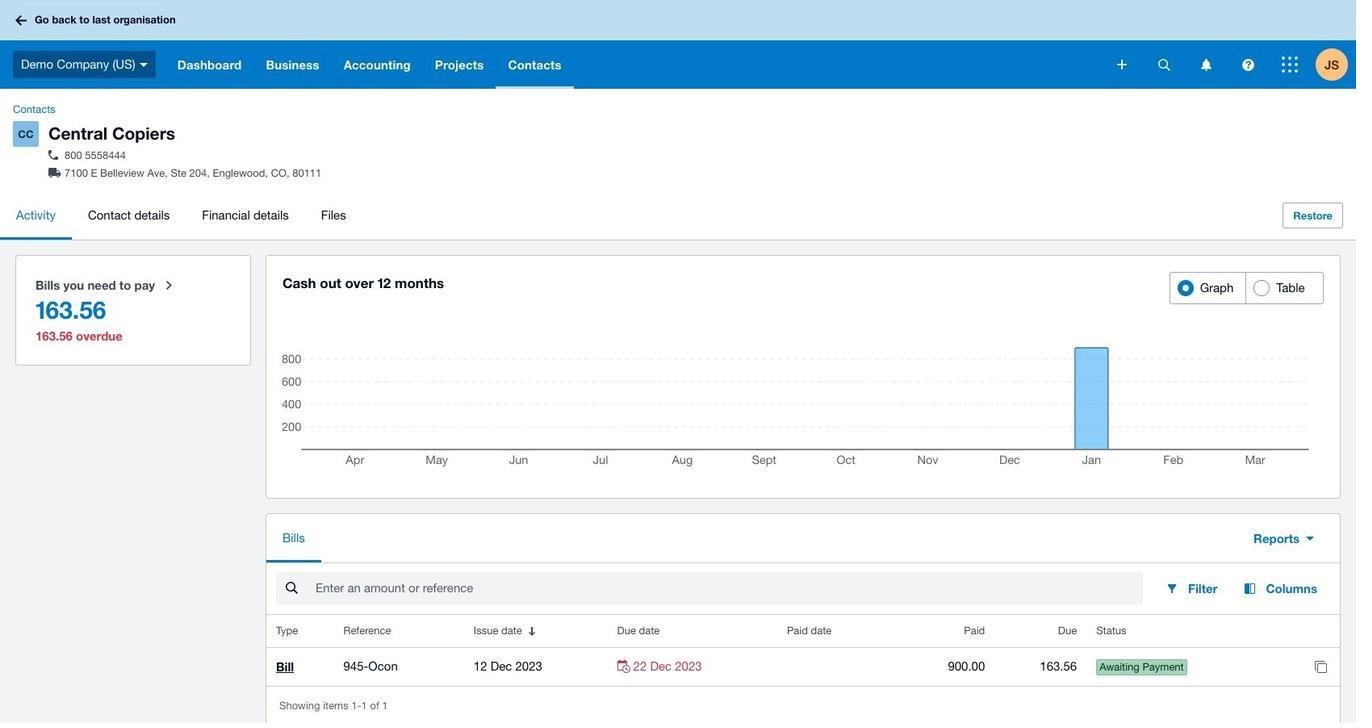 Task type: describe. For each thing, give the bounding box(es) containing it.
1 horizontal spatial svg image
[[1243, 59, 1255, 71]]

copy to draft bill image
[[1305, 651, 1337, 683]]

list of bills element
[[267, 616, 1341, 687]]

Enter an amount or reference field
[[314, 574, 1144, 604]]



Task type: vqa. For each thing, say whether or not it's contained in the screenshot.
group
yes



Task type: locate. For each thing, give the bounding box(es) containing it.
menu
[[0, 192, 1261, 240]]

0 horizontal spatial svg image
[[1118, 60, 1127, 69]]

group
[[1170, 272, 1325, 305]]

customise columns image
[[1238, 582, 1263, 595]]

None radio
[[26, 266, 241, 356]]

banner
[[0, 0, 1357, 89]]

svg image
[[1283, 57, 1299, 73], [1243, 59, 1255, 71], [1118, 60, 1127, 69]]

svg image
[[15, 15, 27, 25], [1159, 59, 1171, 71], [1201, 59, 1212, 71], [139, 63, 148, 67]]

2 horizontal spatial svg image
[[1283, 57, 1299, 73]]



